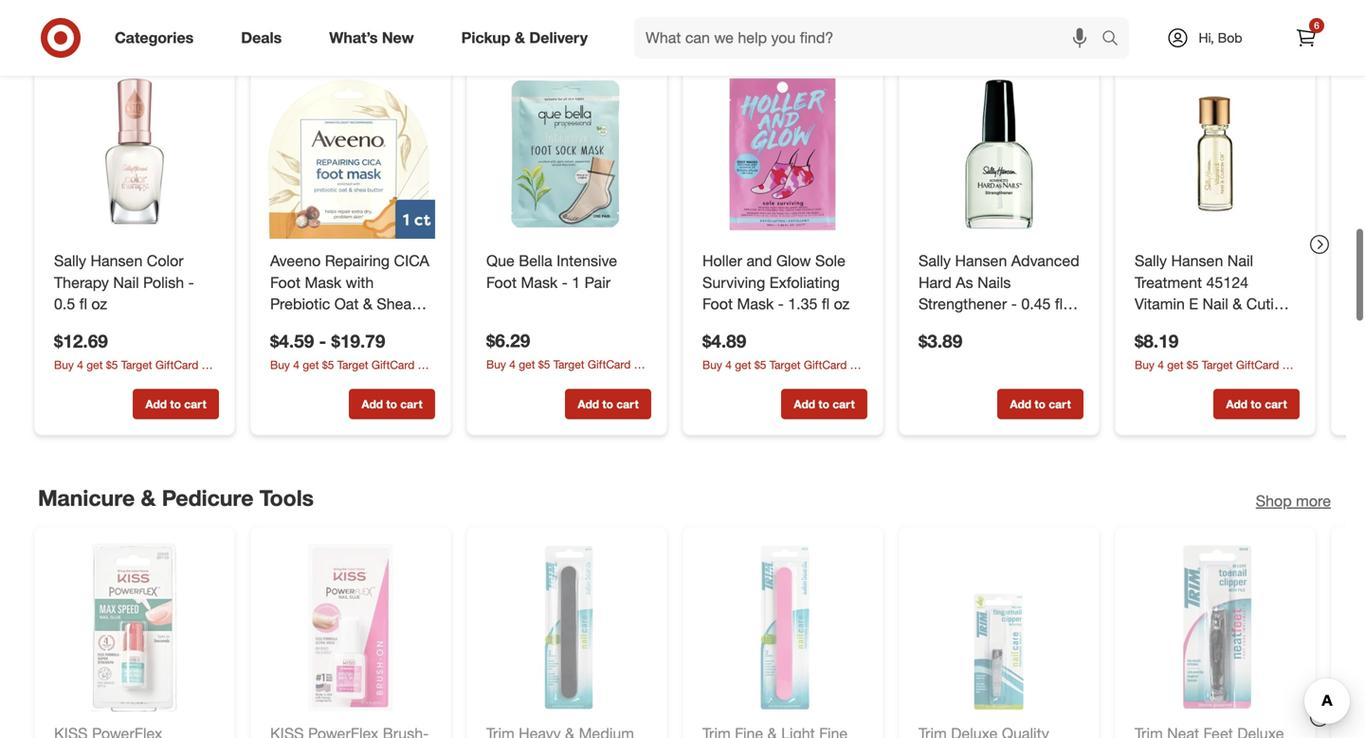 Task type: describe. For each thing, give the bounding box(es) containing it.
more for manicure & pedicure tools
[[1297, 492, 1332, 511]]

5 add from the left
[[1010, 397, 1032, 412]]

shop more for manicure & pedicure tools
[[1257, 492, 1332, 511]]

buy 4 get $5 target giftcard on beauty & personal care button for $4.89
[[703, 357, 868, 388]]

nails
[[978, 273, 1011, 292]]

to for $12.69
[[170, 397, 181, 412]]

intensive
[[557, 252, 617, 270]]

pickup & delivery link
[[445, 17, 612, 59]]

care inside the sally hansen nail treatment  45124 vitamin e nail & cuticle oil - 0.45 fl oz $8.19 buy 4 get $5 target giftcard on beauty & personal care
[[1231, 374, 1253, 388]]

glow
[[777, 252, 811, 270]]

search
[[1094, 30, 1139, 49]]

add to cart for $4.89
[[794, 397, 855, 412]]

pickup & delivery
[[462, 29, 588, 47]]

- inside the sally hansen nail treatment  45124 vitamin e nail & cuticle oil - 0.45 fl oz $8.19 buy 4 get $5 target giftcard on beauty & personal care
[[1158, 317, 1164, 335]]

to for $4.59 - $19.79
[[386, 397, 397, 412]]

foot for $6.29
[[487, 273, 517, 292]]

nail left treatments
[[38, 12, 78, 38]]

sally hansen advanced hard as nails strengthener - 0.45 fl oz $3.89
[[919, 252, 1080, 352]]

surviving
[[703, 273, 766, 292]]

to for $4.89
[[819, 397, 830, 412]]

hi,
[[1199, 29, 1215, 46]]

target inside the sally hansen nail treatment  45124 vitamin e nail & cuticle oil - 0.45 fl oz $8.19 buy 4 get $5 target giftcard on beauty & personal care
[[1202, 358, 1234, 372]]

personal for $6.29
[[535, 374, 579, 388]]

hi, bob
[[1199, 29, 1243, 46]]

free
[[379, 339, 410, 357]]

cart for $8.19
[[1266, 397, 1288, 412]]

deals
[[241, 29, 282, 47]]

6
[[1315, 19, 1320, 31]]

exfoliating
[[770, 273, 840, 292]]

giftcard inside the sally hansen nail treatment  45124 vitamin e nail & cuticle oil - 0.45 fl oz $8.19 buy 4 get $5 target giftcard on beauty & personal care
[[1237, 358, 1280, 372]]

shop more button for manicure & pedicure tools
[[1257, 491, 1332, 512]]

advanced
[[1012, 252, 1080, 270]]

cart for $12.69
[[184, 397, 206, 412]]

5 add to cart from the left
[[1010, 397, 1071, 412]]

what's new
[[329, 29, 414, 47]]

add to cart button for $4.59 - $19.79
[[349, 389, 435, 420]]

cart for $6.29
[[617, 397, 639, 412]]

What can we help you find? suggestions appear below search field
[[635, 17, 1107, 59]]

& inside $6.29 buy 4 get $5 target giftcard on beauty & personal care
[[525, 374, 532, 388]]

& inside aveeno repairing cica foot mask with prebiotic oat & shea butter for extra dry skin, fragrance free
[[363, 295, 373, 314]]

more for nail treatments
[[1297, 19, 1332, 37]]

add to cart button for $12.69
[[133, 389, 219, 420]]

6 link
[[1286, 17, 1328, 59]]

4 for $6.29
[[510, 357, 516, 372]]

$4.89 buy 4 get $5 target giftcard on beauty & personal care
[[703, 331, 863, 388]]

search button
[[1094, 17, 1139, 63]]

buy for $4.89
[[703, 358, 723, 372]]

add for $4.59 - $19.79
[[362, 397, 383, 412]]

add for $8.19
[[1227, 397, 1248, 412]]

fl inside holler and glow sole surviving exfoliating foot mask - 1.35 fl oz
[[822, 295, 830, 314]]

care for $6.29
[[582, 374, 605, 388]]

& inside $4.89 buy 4 get $5 target giftcard on beauty & personal care
[[741, 374, 748, 388]]

0.45 inside the sally hansen advanced hard as nails strengthener - 0.45 fl oz $3.89
[[1022, 295, 1051, 314]]

skin,
[[270, 339, 303, 357]]

oat
[[335, 295, 359, 314]]

categories
[[115, 29, 194, 47]]

to for $6.29
[[603, 397, 614, 412]]

2 horizontal spatial buy 4 get $5 target giftcard on beauty & personal care button
[[1135, 357, 1300, 388]]

cuticle
[[1247, 295, 1294, 314]]

get for $4.89
[[735, 358, 752, 372]]

add to cart button for $8.19
[[1214, 389, 1300, 420]]

treatments
[[84, 12, 200, 38]]

que
[[487, 252, 515, 270]]

fragrance
[[307, 339, 375, 357]]

shop more for nail treatments
[[1257, 19, 1332, 37]]

manicure & pedicure tools
[[38, 485, 314, 512]]

target for $4.89
[[770, 358, 801, 372]]

cica
[[394, 252, 430, 270]]

nail treatments
[[38, 12, 200, 38]]

& down 45124
[[1233, 295, 1243, 314]]

sally hansen advanced hard as nails strengthener - 0.45 fl oz link
[[919, 250, 1080, 335]]

tools
[[260, 485, 314, 512]]

to for $8.19
[[1251, 397, 1262, 412]]

0.45 inside the sally hansen nail treatment  45124 vitamin e nail & cuticle oil - 0.45 fl oz $8.19 buy 4 get $5 target giftcard on beauty & personal care
[[1168, 317, 1197, 335]]

sole
[[816, 252, 846, 270]]

manicure
[[38, 485, 135, 512]]

what's new link
[[313, 17, 438, 59]]

$19.79
[[332, 331, 385, 352]]

oz inside the sally hansen advanced hard as nails strengthener - 0.45 fl oz $3.89
[[919, 317, 935, 335]]

on for $6.29
[[634, 357, 647, 372]]

mask inside holler and glow sole surviving exfoliating foot mask - 1.35 fl oz
[[737, 295, 774, 314]]

1
[[572, 273, 581, 292]]

sally hansen nail treatment  45124 vitamin e nail & cuticle oil - 0.45 fl oz $8.19 buy 4 get $5 target giftcard on beauty & personal care
[[1135, 252, 1296, 388]]

hansen for $3.89
[[956, 252, 1008, 270]]

add for $4.89
[[794, 397, 816, 412]]

aveeno
[[270, 252, 321, 270]]

add to cart button for $6.29
[[565, 389, 652, 420]]

- inside que bella intensive foot mask - 1 pair
[[562, 273, 568, 292]]

giftcard for $4.89
[[804, 358, 847, 372]]

on for $4.89
[[850, 358, 863, 372]]

1.35
[[788, 295, 818, 314]]

buy 4 get $5 target giftcard on beauty & personal care button for $6.29
[[487, 356, 652, 388]]

hard
[[919, 273, 952, 292]]

fl inside the sally hansen nail treatment  45124 vitamin e nail & cuticle oil - 0.45 fl oz $8.19 buy 4 get $5 target giftcard on beauty & personal care
[[1202, 317, 1210, 335]]

sally for -
[[1135, 252, 1168, 270]]

for
[[316, 317, 335, 335]]

aveeno repairing cica foot mask with prebiotic oat & shea butter for extra dry skin, fragrance free
[[270, 252, 430, 357]]

45124
[[1207, 273, 1249, 292]]

therapy
[[54, 273, 109, 292]]

get inside the sally hansen nail treatment  45124 vitamin e nail & cuticle oil - 0.45 fl oz $8.19 buy 4 get $5 target giftcard on beauty & personal care
[[1168, 358, 1184, 372]]

mask for $6.29
[[521, 273, 558, 292]]

what's
[[329, 29, 378, 47]]

add to cart for $6.29
[[578, 397, 639, 412]]

target for $6.29
[[554, 357, 585, 372]]

que bella intensive foot mask - 1 pair link
[[487, 250, 648, 294]]

- inside holler and glow sole surviving exfoliating foot mask - 1.35 fl oz
[[778, 295, 784, 314]]

pedicure
[[162, 485, 254, 512]]

treatment
[[1135, 273, 1203, 292]]

bob
[[1218, 29, 1243, 46]]

hansen inside sally hansen color therapy nail polish - 0.5 fl oz
[[91, 252, 143, 270]]

holler and glow sole surviving exfoliating foot mask - 1.35 fl oz link
[[703, 250, 864, 315]]

and
[[747, 252, 772, 270]]

4 inside the sally hansen nail treatment  45124 vitamin e nail & cuticle oil - 0.45 fl oz $8.19 buy 4 get $5 target giftcard on beauty & personal care
[[1158, 358, 1165, 372]]

beauty for $4.89
[[703, 374, 738, 388]]

oz inside sally hansen color therapy nail polish - 0.5 fl oz
[[91, 295, 107, 314]]

delivery
[[530, 29, 588, 47]]

on inside the sally hansen nail treatment  45124 vitamin e nail & cuticle oil - 0.45 fl oz $8.19 buy 4 get $5 target giftcard on beauty & personal care
[[1283, 358, 1296, 372]]

sally hansen nail treatment  45124 vitamin e nail & cuticle oil - 0.45 fl oz link
[[1135, 250, 1297, 335]]



Task type: locate. For each thing, give the bounding box(es) containing it.
add
[[145, 397, 167, 412], [362, 397, 383, 412], [578, 397, 600, 412], [794, 397, 816, 412], [1010, 397, 1032, 412], [1227, 397, 1248, 412]]

beauty down $8.19
[[1135, 374, 1170, 388]]

add for $12.69
[[145, 397, 167, 412]]

kiss powerflex maximum speed nail glue - 0.10oz image
[[50, 544, 219, 712], [50, 544, 219, 712]]

on inside $6.29 buy 4 get $5 target giftcard on beauty & personal care
[[634, 357, 647, 372]]

buy 4 get $5 target giftcard on beauty & personal care button
[[487, 356, 652, 388], [703, 357, 868, 388], [1135, 357, 1300, 388]]

0 horizontal spatial foot
[[270, 273, 301, 292]]

$6.29
[[487, 330, 530, 352]]

buy for $6.29
[[487, 357, 506, 372]]

$5 inside $4.89 buy 4 get $5 target giftcard on beauty & personal care
[[755, 358, 767, 372]]

fl
[[79, 295, 87, 314], [822, 295, 830, 314], [1056, 295, 1063, 314], [1202, 317, 1210, 335]]

0 horizontal spatial beauty
[[487, 374, 522, 388]]

extra
[[339, 317, 374, 335]]

4 down $4.89
[[726, 358, 732, 372]]

2 shop from the top
[[1257, 492, 1293, 511]]

$5 for $6.29
[[539, 357, 551, 372]]

3 sally from the left
[[1135, 252, 1168, 270]]

4 add to cart button from the left
[[782, 389, 868, 420]]

1 hansen from the left
[[91, 252, 143, 270]]

care
[[582, 374, 605, 388], [799, 374, 821, 388], [1231, 374, 1253, 388]]

que bella intensive foot mask - 1 pair
[[487, 252, 617, 292]]

1 vertical spatial more
[[1297, 492, 1332, 511]]

1 vertical spatial 0.45
[[1168, 317, 1197, 335]]

to
[[170, 397, 181, 412], [386, 397, 397, 412], [603, 397, 614, 412], [819, 397, 830, 412], [1035, 397, 1046, 412], [1251, 397, 1262, 412]]

sally for $3.89
[[919, 252, 951, 270]]

target inside $6.29 buy 4 get $5 target giftcard on beauty & personal care
[[554, 357, 585, 372]]

$3.89
[[919, 331, 963, 352]]

mask up prebiotic on the left of page
[[305, 273, 342, 292]]

1 horizontal spatial $5
[[755, 358, 767, 372]]

mask inside aveeno repairing cica foot mask with prebiotic oat & shea butter for extra dry skin, fragrance free
[[305, 273, 342, 292]]

with
[[346, 273, 374, 292]]

1 horizontal spatial hansen
[[956, 252, 1008, 270]]

1 horizontal spatial on
[[850, 358, 863, 372]]

giftcard down cuticle
[[1237, 358, 1280, 372]]

buy inside $4.89 buy 4 get $5 target giftcard on beauty & personal care
[[703, 358, 723, 372]]

& right oat
[[363, 295, 373, 314]]

- right strengthener
[[1012, 295, 1018, 314]]

e
[[1190, 295, 1199, 314]]

5 to from the left
[[1035, 397, 1046, 412]]

- left 1
[[562, 273, 568, 292]]

hansen up treatment
[[1172, 252, 1224, 270]]

0 horizontal spatial target
[[554, 357, 585, 372]]

buy 4 get $5 target giftcard on beauty & personal care button down $8.19
[[1135, 357, 1300, 388]]

buy down $4.89
[[703, 358, 723, 372]]

4 add from the left
[[794, 397, 816, 412]]

0 horizontal spatial care
[[582, 374, 605, 388]]

giftcard for $6.29
[[588, 357, 631, 372]]

0 horizontal spatial buy
[[487, 357, 506, 372]]

target down 1.35
[[770, 358, 801, 372]]

polish
[[143, 273, 184, 292]]

deals link
[[225, 17, 306, 59]]

1 add to cart from the left
[[145, 397, 206, 412]]

buy down $6.29
[[487, 357, 506, 372]]

$12.69
[[54, 331, 108, 352]]

3 add from the left
[[578, 397, 600, 412]]

giftcard inside $4.89 buy 4 get $5 target giftcard on beauty & personal care
[[804, 358, 847, 372]]

cart for $4.59 - $19.79
[[401, 397, 423, 412]]

0 vertical spatial shop
[[1257, 19, 1293, 37]]

3 cart from the left
[[617, 397, 639, 412]]

0 horizontal spatial buy 4 get $5 target giftcard on beauty & personal care button
[[487, 356, 652, 388]]

get inside $6.29 buy 4 get $5 target giftcard on beauty & personal care
[[519, 357, 535, 372]]

sally up treatment
[[1135, 252, 1168, 270]]

1 more from the top
[[1297, 19, 1332, 37]]

buy inside $6.29 buy 4 get $5 target giftcard on beauty & personal care
[[487, 357, 506, 372]]

1 cart from the left
[[184, 397, 206, 412]]

pickup
[[462, 29, 511, 47]]

buy down $8.19
[[1135, 358, 1155, 372]]

get down $8.19
[[1168, 358, 1184, 372]]

6 add from the left
[[1227, 397, 1248, 412]]

3 to from the left
[[603, 397, 614, 412]]

sally hansen color therapy nail polish - 0.5 fl oz
[[54, 252, 194, 314]]

3 add to cart from the left
[[578, 397, 639, 412]]

beauty for $6.29
[[487, 374, 522, 388]]

add for $6.29
[[578, 397, 600, 412]]

giftcard down pair
[[588, 357, 631, 372]]

sally hansen nail treatment  45124 vitamin e nail & cuticle oil - 0.45 fl oz image
[[1132, 70, 1300, 239], [1132, 70, 1300, 239]]

1 horizontal spatial 0.45
[[1168, 317, 1197, 335]]

target down 1
[[554, 357, 585, 372]]

1 horizontal spatial buy
[[703, 358, 723, 372]]

0 horizontal spatial sally
[[54, 252, 86, 270]]

$4.59 - $19.79
[[270, 331, 385, 352]]

cart
[[184, 397, 206, 412], [401, 397, 423, 412], [617, 397, 639, 412], [833, 397, 855, 412], [1049, 397, 1071, 412], [1266, 397, 1288, 412]]

2 horizontal spatial $5
[[1187, 358, 1199, 372]]

$5 down e
[[1187, 358, 1199, 372]]

2 horizontal spatial hansen
[[1172, 252, 1224, 270]]

target down sally hansen nail treatment  45124 vitamin e nail & cuticle oil - 0.45 fl oz link at the top right of the page
[[1202, 358, 1234, 372]]

0 horizontal spatial get
[[519, 357, 535, 372]]

6 cart from the left
[[1266, 397, 1288, 412]]

fl down advanced
[[1056, 295, 1063, 314]]

- left 1.35
[[778, 295, 784, 314]]

2 shop more from the top
[[1257, 492, 1332, 511]]

trim neat feet deluxe toenail clipper with file image
[[1132, 544, 1300, 712], [1132, 544, 1300, 712]]

0 vertical spatial shop more button
[[1257, 17, 1332, 39]]

1 shop more button from the top
[[1257, 17, 1332, 39]]

$5 inside $6.29 buy 4 get $5 target giftcard on beauty & personal care
[[539, 357, 551, 372]]

fl inside sally hansen color therapy nail polish - 0.5 fl oz
[[79, 295, 87, 314]]

aveeno repairing cica foot mask with prebiotic oat & shea butter for extra dry skin, fragrance free image
[[267, 70, 435, 239], [267, 70, 435, 239]]

1 shop from the top
[[1257, 19, 1293, 37]]

0.45 down advanced
[[1022, 295, 1051, 314]]

mask inside que bella intensive foot mask - 1 pair
[[521, 273, 558, 292]]

beauty down $6.29
[[487, 374, 522, 388]]

more
[[1297, 19, 1332, 37], [1297, 492, 1332, 511]]

1 vertical spatial shop
[[1257, 492, 1293, 511]]

2 horizontal spatial beauty
[[1135, 374, 1170, 388]]

bella
[[519, 252, 553, 270]]

2 horizontal spatial foot
[[703, 295, 733, 314]]

& down $8.19
[[1173, 374, 1181, 388]]

2 horizontal spatial care
[[1231, 374, 1253, 388]]

0 horizontal spatial 0.45
[[1022, 295, 1051, 314]]

- right polish
[[188, 273, 194, 292]]

4 to from the left
[[819, 397, 830, 412]]

oz
[[91, 295, 107, 314], [834, 295, 850, 314], [919, 317, 935, 335], [1214, 317, 1230, 335]]

4 down $8.19
[[1158, 358, 1165, 372]]

add to cart button for $4.89
[[782, 389, 868, 420]]

add to cart for $12.69
[[145, 397, 206, 412]]

2 more from the top
[[1297, 492, 1332, 511]]

$6.29 buy 4 get $5 target giftcard on beauty & personal care
[[487, 330, 647, 388]]

fl inside the sally hansen advanced hard as nails strengthener - 0.45 fl oz $3.89
[[1056, 295, 1063, 314]]

0 vertical spatial shop more
[[1257, 19, 1332, 37]]

foot inside holler and glow sole surviving exfoliating foot mask - 1.35 fl oz
[[703, 295, 733, 314]]

trim deluxe quality steel fingernail clipper with file image
[[915, 544, 1084, 712], [915, 544, 1084, 712]]

6 add to cart from the left
[[1227, 397, 1288, 412]]

4 inside $4.89 buy 4 get $5 target giftcard on beauty & personal care
[[726, 358, 732, 372]]

1 horizontal spatial sally
[[919, 252, 951, 270]]

2 cart from the left
[[401, 397, 423, 412]]

2 add to cart from the left
[[362, 397, 423, 412]]

buy inside the sally hansen nail treatment  45124 vitamin e nail & cuticle oil - 0.45 fl oz $8.19 buy 4 get $5 target giftcard on beauty & personal care
[[1135, 358, 1155, 372]]

$5 down que bella intensive foot mask - 1 pair
[[539, 357, 551, 372]]

1 horizontal spatial target
[[770, 358, 801, 372]]

care inside $6.29 buy 4 get $5 target giftcard on beauty & personal care
[[582, 374, 605, 388]]

2 add from the left
[[362, 397, 383, 412]]

personal inside $6.29 buy 4 get $5 target giftcard on beauty & personal care
[[535, 374, 579, 388]]

2 add to cart button from the left
[[349, 389, 435, 420]]

2 shop more button from the top
[[1257, 491, 1332, 512]]

nail up 45124
[[1228, 252, 1254, 270]]

0.5
[[54, 295, 75, 314]]

sally inside sally hansen color therapy nail polish - 0.5 fl oz
[[54, 252, 86, 270]]

oz inside holler and glow sole surviving exfoliating foot mask - 1.35 fl oz
[[834, 295, 850, 314]]

0 horizontal spatial giftcard
[[588, 357, 631, 372]]

color
[[147, 252, 184, 270]]

sally hansen color therapy nail polish - 0.5 fl oz link
[[54, 250, 215, 315]]

cart for $4.89
[[833, 397, 855, 412]]

sally hansen advanced hard as nails strengthener - 0.45 fl oz image
[[915, 70, 1084, 239], [915, 70, 1084, 239]]

oz down therapy
[[91, 295, 107, 314]]

4 down $6.29
[[510, 357, 516, 372]]

care inside $4.89 buy 4 get $5 target giftcard on beauty & personal care
[[799, 374, 821, 388]]

get
[[519, 357, 535, 372], [735, 358, 752, 372], [1168, 358, 1184, 372]]

3 hansen from the left
[[1172, 252, 1224, 270]]

- right $4.59
[[319, 331, 327, 352]]

personal inside the sally hansen nail treatment  45124 vitamin e nail & cuticle oil - 0.45 fl oz $8.19 buy 4 get $5 target giftcard on beauty & personal care
[[1184, 374, 1228, 388]]

hansen
[[91, 252, 143, 270], [956, 252, 1008, 270], [1172, 252, 1224, 270]]

target
[[554, 357, 585, 372], [770, 358, 801, 372], [1202, 358, 1234, 372]]

get down $4.89
[[735, 358, 752, 372]]

$8.19
[[1135, 331, 1179, 352]]

$5 for $4.89
[[755, 358, 767, 372]]

categories link
[[99, 17, 217, 59]]

giftcard down 1.35
[[804, 358, 847, 372]]

buy 4 get $5 target giftcard on beauty & personal care button down $4.89
[[703, 357, 868, 388]]

beauty inside $4.89 buy 4 get $5 target giftcard on beauty & personal care
[[703, 374, 738, 388]]

0.45
[[1022, 295, 1051, 314], [1168, 317, 1197, 335]]

foot down surviving
[[703, 295, 733, 314]]

- inside the sally hansen advanced hard as nails strengthener - 0.45 fl oz $3.89
[[1012, 295, 1018, 314]]

hansen inside the sally hansen advanced hard as nails strengthener - 0.45 fl oz $3.89
[[956, 252, 1008, 270]]

4
[[510, 357, 516, 372], [726, 358, 732, 372], [1158, 358, 1165, 372]]

foot inside aveeno repairing cica foot mask with prebiotic oat & shea butter for extra dry skin, fragrance free
[[270, 273, 301, 292]]

fl right 1.35
[[822, 295, 830, 314]]

new
[[382, 29, 414, 47]]

4 for $4.89
[[726, 358, 732, 372]]

butter
[[270, 317, 312, 335]]

aveeno repairing cica foot mask with prebiotic oat & shea butter for extra dry skin, fragrance free link
[[270, 250, 432, 357]]

beauty inside $6.29 buy 4 get $5 target giftcard on beauty & personal care
[[487, 374, 522, 388]]

4 inside $6.29 buy 4 get $5 target giftcard on beauty & personal care
[[510, 357, 516, 372]]

sally up 'hard'
[[919, 252, 951, 270]]

6 to from the left
[[1251, 397, 1262, 412]]

1 horizontal spatial care
[[799, 374, 821, 388]]

add to cart button
[[133, 389, 219, 420], [349, 389, 435, 420], [565, 389, 652, 420], [782, 389, 868, 420], [998, 389, 1084, 420], [1214, 389, 1300, 420]]

$5 inside the sally hansen nail treatment  45124 vitamin e nail & cuticle oil - 0.45 fl oz $8.19 buy 4 get $5 target giftcard on beauty & personal care
[[1187, 358, 1199, 372]]

personal for $4.89
[[751, 374, 795, 388]]

2 horizontal spatial get
[[1168, 358, 1184, 372]]

1 horizontal spatial giftcard
[[804, 358, 847, 372]]

0 horizontal spatial $5
[[539, 357, 551, 372]]

hansen up therapy
[[91, 252, 143, 270]]

oz inside the sally hansen nail treatment  45124 vitamin e nail & cuticle oil - 0.45 fl oz $8.19 buy 4 get $5 target giftcard on beauty & personal care
[[1214, 317, 1230, 335]]

beauty down $4.89
[[703, 374, 738, 388]]

prebiotic
[[270, 295, 330, 314]]

nail right e
[[1203, 295, 1229, 314]]

1 add to cart button from the left
[[133, 389, 219, 420]]

-
[[188, 273, 194, 292], [562, 273, 568, 292], [778, 295, 784, 314], [1012, 295, 1018, 314], [1158, 317, 1164, 335], [319, 331, 327, 352]]

2 horizontal spatial personal
[[1184, 374, 1228, 388]]

buy 4 get $5 target giftcard on beauty & personal care button down $6.29
[[487, 356, 652, 388]]

foot inside que bella intensive foot mask - 1 pair
[[487, 273, 517, 292]]

2 sally from the left
[[919, 252, 951, 270]]

holler and glow sole surviving exfoliating foot mask - 1.35 fl oz image
[[699, 70, 868, 239], [699, 70, 868, 239]]

& down $4.89
[[741, 374, 748, 388]]

dry
[[378, 317, 402, 335]]

foot
[[270, 273, 301, 292], [487, 273, 517, 292], [703, 295, 733, 314]]

0 horizontal spatial hansen
[[91, 252, 143, 270]]

holler
[[703, 252, 743, 270]]

fl right 0.5
[[79, 295, 87, 314]]

- inside sally hansen color therapy nail polish - 0.5 fl oz
[[188, 273, 194, 292]]

sally inside the sally hansen nail treatment  45124 vitamin e nail & cuticle oil - 0.45 fl oz $8.19 buy 4 get $5 target giftcard on beauty & personal care
[[1135, 252, 1168, 270]]

vitamin
[[1135, 295, 1185, 314]]

2 horizontal spatial 4
[[1158, 358, 1165, 372]]

sally inside the sally hansen advanced hard as nails strengthener - 0.45 fl oz $3.89
[[919, 252, 951, 270]]

mask down bella at the left top
[[521, 273, 558, 292]]

2 hansen from the left
[[956, 252, 1008, 270]]

shop more button for nail treatments
[[1257, 17, 1332, 39]]

personal inside $4.89 buy 4 get $5 target giftcard on beauty & personal care
[[751, 374, 795, 388]]

6 add to cart button from the left
[[1214, 389, 1300, 420]]

1 shop more from the top
[[1257, 19, 1332, 37]]

0 vertical spatial 0.45
[[1022, 295, 1051, 314]]

oz down strengthener
[[919, 317, 935, 335]]

foot for $4.59 - $19.79
[[270, 273, 301, 292]]

que bella intensive foot mask - 1 pair image
[[483, 70, 652, 239], [483, 70, 652, 239]]

1 vertical spatial shop more
[[1257, 492, 1332, 511]]

1 horizontal spatial mask
[[521, 273, 558, 292]]

nail
[[38, 12, 78, 38], [1228, 252, 1254, 270], [113, 273, 139, 292], [1203, 295, 1229, 314]]

get down $6.29
[[519, 357, 535, 372]]

& left "pedicure"
[[141, 485, 156, 512]]

5 add to cart button from the left
[[998, 389, 1084, 420]]

kiss powerflex brush-on nail glue - 0.17oz image
[[267, 544, 435, 712], [267, 544, 435, 712]]

oil
[[1135, 317, 1154, 335]]

1 horizontal spatial beauty
[[703, 374, 738, 388]]

on
[[634, 357, 647, 372], [850, 358, 863, 372], [1283, 358, 1296, 372]]

1 sally from the left
[[54, 252, 86, 270]]

2 horizontal spatial giftcard
[[1237, 358, 1280, 372]]

foot down aveeno
[[270, 273, 301, 292]]

5 cart from the left
[[1049, 397, 1071, 412]]

2 horizontal spatial sally
[[1135, 252, 1168, 270]]

0.45 down e
[[1168, 317, 1197, 335]]

2 to from the left
[[386, 397, 397, 412]]

shop more button
[[1257, 17, 1332, 39], [1257, 491, 1332, 512]]

get inside $4.89 buy 4 get $5 target giftcard on beauty & personal care
[[735, 358, 752, 372]]

strengthener
[[919, 295, 1007, 314]]

0 horizontal spatial mask
[[305, 273, 342, 292]]

0 horizontal spatial personal
[[535, 374, 579, 388]]

1 horizontal spatial 4
[[726, 358, 732, 372]]

2 horizontal spatial buy
[[1135, 358, 1155, 372]]

sally up therapy
[[54, 252, 86, 270]]

oz down 45124
[[1214, 317, 1230, 335]]

trim heavy & medium duty black salon boards - 2pc image
[[483, 544, 652, 712], [483, 544, 652, 712]]

& down $6.29
[[525, 374, 532, 388]]

hansen for -
[[1172, 252, 1224, 270]]

1 add from the left
[[145, 397, 167, 412]]

beauty
[[487, 374, 522, 388], [703, 374, 738, 388], [1135, 374, 1170, 388]]

add to cart for $4.59 - $19.79
[[362, 397, 423, 412]]

giftcard inside $6.29 buy 4 get $5 target giftcard on beauty & personal care
[[588, 357, 631, 372]]

foot down que
[[487, 273, 517, 292]]

1 horizontal spatial get
[[735, 358, 752, 372]]

nail left polish
[[113, 273, 139, 292]]

trim fine & light fine pink salon boards - 2pc image
[[699, 544, 868, 712], [699, 544, 868, 712]]

personal
[[535, 374, 579, 388], [751, 374, 795, 388], [1184, 374, 1228, 388]]

shea
[[377, 295, 412, 314]]

2 horizontal spatial on
[[1283, 358, 1296, 372]]

0 horizontal spatial on
[[634, 357, 647, 372]]

oz right 1.35
[[834, 295, 850, 314]]

0 horizontal spatial 4
[[510, 357, 516, 372]]

shop for manicure & pedicure tools
[[1257, 492, 1293, 511]]

buy
[[487, 357, 506, 372], [703, 358, 723, 372], [1135, 358, 1155, 372]]

mask for $4.59 - $19.79
[[305, 273, 342, 292]]

1 vertical spatial shop more button
[[1257, 491, 1332, 512]]

& right pickup
[[515, 29, 525, 47]]

0 vertical spatial more
[[1297, 19, 1332, 37]]

shop for nail treatments
[[1257, 19, 1293, 37]]

4 add to cart from the left
[[794, 397, 855, 412]]

sally hansen color therapy nail polish - 0.5 fl oz image
[[50, 70, 219, 239], [50, 70, 219, 239]]

get for $6.29
[[519, 357, 535, 372]]

as
[[956, 273, 974, 292]]

1 horizontal spatial foot
[[487, 273, 517, 292]]

2 horizontal spatial target
[[1202, 358, 1234, 372]]

holler and glow sole surviving exfoliating foot mask - 1.35 fl oz
[[703, 252, 850, 314]]

shop
[[1257, 19, 1293, 37], [1257, 492, 1293, 511]]

2 horizontal spatial mask
[[737, 295, 774, 314]]

on inside $4.89 buy 4 get $5 target giftcard on beauty & personal care
[[850, 358, 863, 372]]

3 add to cart button from the left
[[565, 389, 652, 420]]

beauty inside the sally hansen nail treatment  45124 vitamin e nail & cuticle oil - 0.45 fl oz $8.19 buy 4 get $5 target giftcard on beauty & personal care
[[1135, 374, 1170, 388]]

1 horizontal spatial personal
[[751, 374, 795, 388]]

nail inside sally hansen color therapy nail polish - 0.5 fl oz
[[113, 273, 139, 292]]

hansen up nails
[[956, 252, 1008, 270]]

repairing
[[325, 252, 390, 270]]

&
[[515, 29, 525, 47], [363, 295, 373, 314], [1233, 295, 1243, 314], [525, 374, 532, 388], [741, 374, 748, 388], [1173, 374, 1181, 388], [141, 485, 156, 512]]

mask down surviving
[[737, 295, 774, 314]]

care for $4.89
[[799, 374, 821, 388]]

4 cart from the left
[[833, 397, 855, 412]]

1 to from the left
[[170, 397, 181, 412]]

hansen inside the sally hansen nail treatment  45124 vitamin e nail & cuticle oil - 0.45 fl oz $8.19 buy 4 get $5 target giftcard on beauty & personal care
[[1172, 252, 1224, 270]]

fl down 45124
[[1202, 317, 1210, 335]]

target inside $4.89 buy 4 get $5 target giftcard on beauty & personal care
[[770, 358, 801, 372]]

$5 down holler and glow sole surviving exfoliating foot mask - 1.35 fl oz
[[755, 358, 767, 372]]

$4.89
[[703, 331, 747, 352]]

pair
[[585, 273, 611, 292]]

$4.59
[[270, 331, 314, 352]]

add to cart
[[145, 397, 206, 412], [362, 397, 423, 412], [578, 397, 639, 412], [794, 397, 855, 412], [1010, 397, 1071, 412], [1227, 397, 1288, 412]]

add to cart for $8.19
[[1227, 397, 1288, 412]]

1 horizontal spatial buy 4 get $5 target giftcard on beauty & personal care button
[[703, 357, 868, 388]]

- right oil
[[1158, 317, 1164, 335]]



Task type: vqa. For each thing, say whether or not it's contained in the screenshot.
the top more
yes



